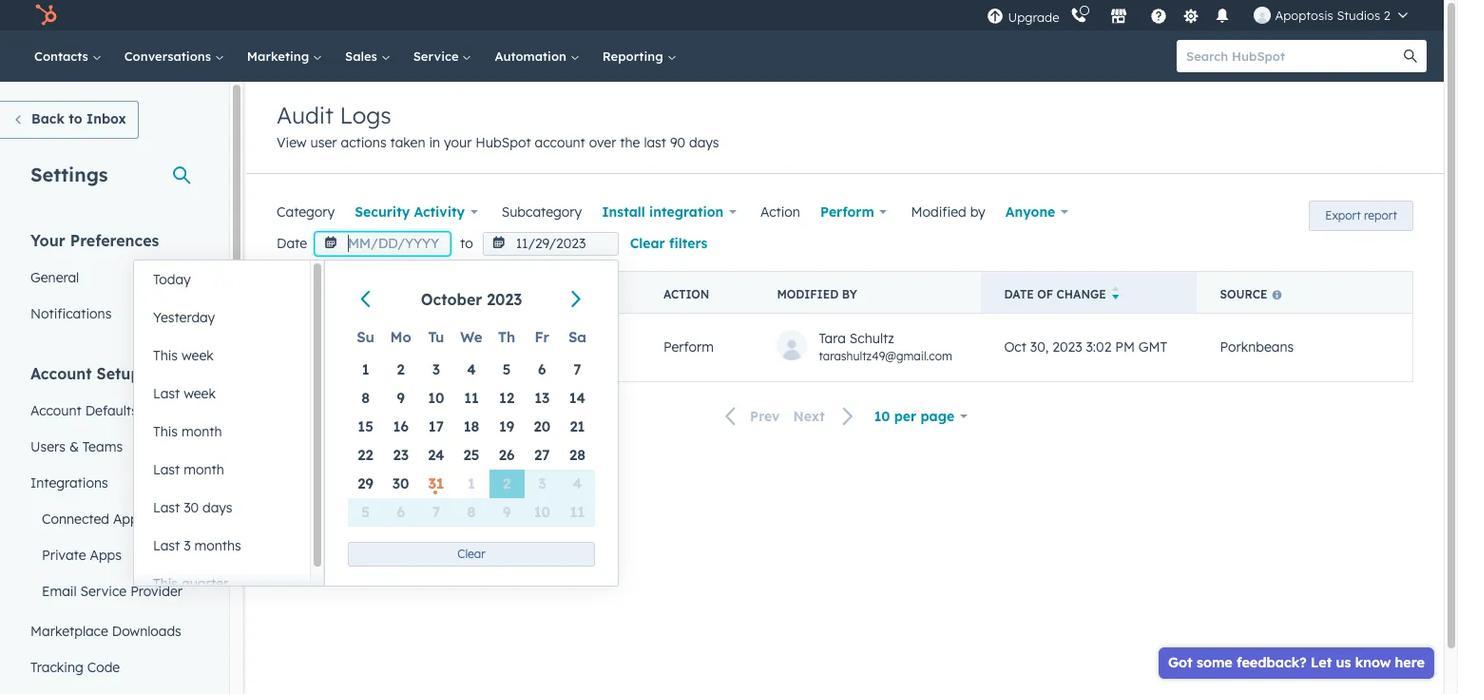 Task type: vqa. For each thing, say whether or not it's contained in the screenshot.


Task type: locate. For each thing, give the bounding box(es) containing it.
10 inside popup button
[[875, 408, 891, 425]]

2 menu item down mo
[[383, 356, 419, 384]]

activity down 'previous month' icon
[[355, 339, 402, 356]]

7 up 14
[[574, 360, 582, 379]]

next
[[794, 408, 825, 425]]

last for last 3 months
[[153, 537, 180, 554]]

account up users
[[30, 402, 82, 419]]

4 menu item down 28
[[560, 470, 595, 498]]

this down the yesterday
[[153, 347, 178, 364]]

date
[[277, 235, 307, 252], [1005, 287, 1035, 301]]

0 vertical spatial 4
[[467, 360, 476, 379]]

4 last from the top
[[153, 537, 180, 554]]

2023 up th
[[487, 290, 522, 309]]

activity up mm/dd/yyyy text box at the top of the page
[[414, 204, 465, 221]]

export report
[[1326, 208, 1398, 223]]

1 for bottom 1 menu item
[[468, 475, 475, 493]]

90
[[670, 134, 686, 151]]

integration down the next month icon
[[525, 339, 594, 356]]

13 menu item
[[525, 384, 560, 413]]

security
[[355, 204, 410, 221], [301, 339, 352, 356]]

1 vertical spatial account
[[30, 402, 82, 419]]

11 menu item down 28 menu item
[[560, 498, 595, 527]]

1 vertical spatial 8
[[468, 503, 476, 521]]

install integration up 13 on the left
[[482, 339, 594, 356]]

1 horizontal spatial 5 menu item
[[489, 356, 525, 384]]

tara schultz tarashultz49@gmail.com
[[819, 330, 953, 363]]

0 horizontal spatial action
[[664, 287, 710, 301]]

0 horizontal spatial 4
[[467, 360, 476, 379]]

clear filters button
[[630, 232, 708, 255]]

last down this week
[[153, 385, 180, 402]]

service right sales link
[[413, 49, 463, 64]]

service
[[413, 49, 463, 64], [80, 583, 127, 600]]

0 horizontal spatial 6 menu item
[[383, 498, 419, 527]]

yesterday
[[153, 309, 215, 326]]

1 horizontal spatial 2 menu item
[[489, 470, 525, 498]]

week up this month
[[184, 385, 216, 402]]

category down "view"
[[277, 204, 335, 221]]

2023 right 30,
[[1053, 339, 1083, 356]]

1 vertical spatial 4
[[573, 475, 582, 493]]

3 left the months
[[184, 537, 191, 554]]

16 menu item
[[383, 413, 419, 441]]

24
[[428, 446, 445, 464]]

30 down last month
[[184, 499, 199, 516]]

11 menu item up "18"
[[454, 384, 489, 413]]

2 horizontal spatial 3
[[538, 475, 546, 493]]

0 horizontal spatial 7
[[433, 503, 440, 521]]

0 vertical spatial security
[[355, 204, 410, 221]]

next month image
[[566, 289, 587, 311]]

0 vertical spatial 4 menu item
[[454, 356, 489, 384]]

1 horizontal spatial 3 menu item
[[525, 470, 560, 498]]

prev button
[[714, 404, 787, 429]]

account up account defaults on the bottom of page
[[30, 364, 92, 383]]

0 vertical spatial security activity
[[355, 204, 465, 221]]

0 horizontal spatial to
[[69, 110, 82, 127]]

per
[[895, 408, 917, 425]]

7 menu item down 31
[[419, 498, 454, 527]]

0 vertical spatial days
[[690, 134, 720, 151]]

0 horizontal spatial 10 menu item
[[419, 384, 454, 413]]

0 horizontal spatial service
[[80, 583, 127, 600]]

6 menu item
[[525, 356, 560, 384], [383, 498, 419, 527]]

0 vertical spatial subcategory
[[502, 204, 582, 221]]

0 vertical spatial 1
[[362, 360, 369, 379]]

previous month image
[[357, 289, 378, 311]]

private apps link
[[19, 537, 199, 573]]

8 menu item
[[348, 384, 383, 413], [454, 498, 489, 527]]

0 horizontal spatial 1 menu item
[[348, 356, 383, 384]]

month up last month
[[182, 423, 222, 440]]

days up the months
[[203, 499, 233, 516]]

general
[[30, 269, 79, 286]]

install inside popup button
[[602, 204, 646, 221]]

security activity down 'previous month' icon
[[301, 339, 402, 356]]

account defaults link
[[19, 393, 199, 429]]

24 menu item
[[419, 441, 454, 470]]

10 up 17
[[428, 389, 445, 407]]

0 horizontal spatial 3
[[184, 537, 191, 554]]

0 vertical spatial category
[[277, 204, 335, 221]]

integration inside install integration popup button
[[650, 204, 724, 221]]

0 vertical spatial 2
[[1385, 8, 1391, 23]]

0 horizontal spatial 10
[[428, 389, 445, 407]]

3 menu item
[[419, 356, 454, 384], [525, 470, 560, 498]]

1 horizontal spatial 7
[[574, 360, 582, 379]]

18
[[464, 418, 480, 436]]

10
[[428, 389, 445, 407], [875, 408, 891, 425], [534, 503, 551, 521]]

30 down the 23 menu item
[[393, 475, 410, 493]]

20 menu item
[[525, 413, 560, 441]]

search image
[[1405, 49, 1418, 63]]

this for this quarter
[[153, 575, 178, 593]]

this month
[[153, 423, 222, 440]]

install integration
[[602, 204, 724, 221], [482, 339, 594, 356]]

last for last month
[[153, 461, 180, 478]]

month
[[182, 423, 222, 440], [184, 461, 224, 478]]

1 vertical spatial category
[[301, 287, 363, 301]]

1 horizontal spatial to
[[460, 235, 473, 252]]

23
[[393, 446, 409, 464]]

10 for 10 menu item to the bottom
[[534, 503, 551, 521]]

9 for bottom 9 menu item
[[503, 503, 511, 521]]

date for date of change
[[1005, 287, 1035, 301]]

1 horizontal spatial activity
[[414, 204, 465, 221]]

1 vertical spatial apps
[[90, 547, 122, 564]]

7 for top 7 menu item
[[574, 360, 582, 379]]

0 horizontal spatial activity
[[355, 339, 402, 356]]

service down "private apps" link
[[80, 583, 127, 600]]

code
[[87, 659, 120, 676]]

tarashultz49@gmail.com
[[819, 349, 953, 363]]

install up clear filters button
[[602, 204, 646, 221]]

view
[[277, 134, 307, 151]]

this week button
[[134, 337, 310, 375]]

30 inside button
[[184, 499, 199, 516]]

1 horizontal spatial service
[[413, 49, 463, 64]]

1 down 25 menu item
[[468, 475, 475, 493]]

last down last month
[[153, 499, 180, 516]]

0 horizontal spatial 6
[[397, 503, 405, 521]]

month up last 30 days on the left bottom of page
[[184, 461, 224, 478]]

4 down we
[[467, 360, 476, 379]]

3:02
[[1087, 339, 1112, 356]]

notifications button
[[1207, 0, 1240, 30]]

2 vertical spatial 3
[[184, 537, 191, 554]]

0 vertical spatial week
[[182, 347, 214, 364]]

taken
[[390, 134, 426, 151]]

8 up 15
[[362, 389, 370, 407]]

5 menu item
[[489, 356, 525, 384], [348, 498, 383, 527]]

upgrade image
[[988, 8, 1005, 25]]

1 horizontal spatial 30
[[393, 475, 410, 493]]

back to inbox link
[[0, 101, 139, 139]]

integrations button
[[19, 465, 199, 501]]

10 menu item
[[419, 384, 454, 413], [525, 498, 560, 527]]

1 last from the top
[[153, 385, 180, 402]]

subcategory up mm/dd/yyyy text field
[[502, 204, 582, 221]]

3 down tu
[[432, 360, 440, 379]]

to up october 2023
[[460, 235, 473, 252]]

4 down 28 menu item
[[573, 475, 582, 493]]

22 menu item
[[348, 441, 383, 470]]

7 for the leftmost 7 menu item
[[433, 503, 440, 521]]

0 vertical spatial 7
[[574, 360, 582, 379]]

this down last week
[[153, 423, 178, 440]]

install integration button
[[590, 193, 749, 231]]

2 account from the top
[[30, 402, 82, 419]]

modified right perform popup button
[[912, 204, 967, 221]]

pagination navigation
[[714, 404, 866, 429]]

modified by
[[912, 204, 986, 221], [777, 287, 858, 301]]

days inside button
[[203, 499, 233, 516]]

account
[[535, 134, 586, 151]]

8 up the clear button
[[468, 503, 476, 521]]

1 horizontal spatial 9
[[503, 503, 511, 521]]

0 vertical spatial service
[[413, 49, 463, 64]]

install left fr
[[482, 339, 521, 356]]

2 down mo
[[397, 360, 405, 379]]

fr
[[535, 328, 550, 346]]

studios
[[1338, 8, 1381, 23]]

date left of
[[1005, 287, 1035, 301]]

1 horizontal spatial by
[[971, 204, 986, 221]]

30 menu item
[[383, 470, 419, 498]]

marketplaces button
[[1100, 0, 1140, 30]]

10 left per
[[875, 408, 891, 425]]

october
[[421, 290, 482, 309]]

anyone
[[1006, 204, 1056, 221]]

last
[[153, 385, 180, 402], [153, 461, 180, 478], [153, 499, 180, 516], [153, 537, 180, 554]]

0 vertical spatial 2 menu item
[[383, 356, 419, 384]]

19 menu item
[[489, 413, 525, 441]]

2 inside popup button
[[1385, 8, 1391, 23]]

this quarter
[[153, 575, 228, 593]]

1 vertical spatial by
[[842, 287, 858, 301]]

2 last from the top
[[153, 461, 180, 478]]

modified up tara
[[777, 287, 839, 301]]

1 horizontal spatial security
[[355, 204, 410, 221]]

export report button
[[1310, 201, 1414, 231]]

integrations
[[30, 475, 108, 492]]

17 menu item
[[419, 413, 454, 441]]

2 horizontal spatial 10
[[875, 408, 891, 425]]

0 horizontal spatial 8
[[362, 389, 370, 407]]

9 up the clear button
[[503, 503, 511, 521]]

10 for 10 per page
[[875, 408, 891, 425]]

email
[[42, 583, 77, 600]]

sales link
[[334, 30, 402, 82]]

1 vertical spatial modified
[[777, 287, 839, 301]]

modified by left anyone
[[912, 204, 986, 221]]

Search HubSpot search field
[[1177, 40, 1410, 72]]

11
[[464, 389, 479, 407], [570, 503, 585, 521]]

0 vertical spatial apps
[[113, 511, 145, 528]]

menu containing apoptosis studios 2
[[986, 0, 1422, 30]]

tracking
[[30, 659, 83, 676]]

7 menu item
[[560, 356, 595, 384], [419, 498, 454, 527]]

11 for the right the '11' menu item
[[570, 503, 585, 521]]

3 down 27 menu item
[[538, 475, 546, 493]]

0 vertical spatial 9 menu item
[[383, 384, 419, 413]]

1 menu item down su
[[348, 356, 383, 384]]

1 down su
[[362, 360, 369, 379]]

help image
[[1151, 9, 1168, 26]]

0 vertical spatial 10 menu item
[[419, 384, 454, 413]]

0 horizontal spatial days
[[203, 499, 233, 516]]

0 horizontal spatial security
[[301, 339, 352, 356]]

subcategory up fr
[[482, 287, 568, 301]]

7 menu item up 14
[[560, 356, 595, 384]]

marketing
[[247, 49, 313, 64]]

1 vertical spatial action
[[664, 287, 710, 301]]

7 down 31 menu item
[[433, 503, 440, 521]]

2
[[1385, 8, 1391, 23], [397, 360, 405, 379], [503, 475, 511, 493]]

oct 30, 2023 3:02 pm gmt
[[1005, 339, 1168, 356]]

last month button
[[134, 451, 310, 489]]

9 menu item
[[383, 384, 419, 413], [489, 498, 525, 527]]

8 menu item up the clear button
[[454, 498, 489, 527]]

to right back
[[69, 110, 82, 127]]

tracking code link
[[19, 650, 199, 686]]

9 up 16
[[397, 389, 405, 407]]

days right 90
[[690, 134, 720, 151]]

1 account from the top
[[30, 364, 92, 383]]

1 horizontal spatial 8
[[468, 503, 476, 521]]

0 horizontal spatial 11
[[464, 389, 479, 407]]

private apps
[[42, 547, 122, 564]]

5 menu item down 29
[[348, 498, 383, 527]]

apps for private apps
[[90, 547, 122, 564]]

this left quarter
[[153, 575, 178, 593]]

1 horizontal spatial 2023
[[1053, 339, 1083, 356]]

4 menu item
[[454, 356, 489, 384], [560, 470, 595, 498]]

security activity up mm/dd/yyyy text box at the top of the page
[[355, 204, 465, 221]]

2 vertical spatial 2
[[503, 475, 511, 493]]

2 right studios
[[1385, 8, 1391, 23]]

0 horizontal spatial integration
[[525, 339, 594, 356]]

contacts link
[[23, 30, 113, 82]]

10 down 27 menu item
[[534, 503, 551, 521]]

7
[[574, 360, 582, 379], [433, 503, 440, 521]]

0 vertical spatial modified
[[912, 204, 967, 221]]

9 menu item up the clear button
[[489, 498, 525, 527]]

1 vertical spatial service
[[80, 583, 127, 600]]

contacts
[[34, 49, 92, 64]]

1 this from the top
[[153, 347, 178, 364]]

1 horizontal spatial 7 menu item
[[560, 356, 595, 384]]

account for account defaults
[[30, 402, 82, 419]]

9 menu item up 16
[[383, 384, 419, 413]]

2 horizontal spatial 2
[[1385, 8, 1391, 23]]

11 up "18"
[[464, 389, 479, 407]]

integration up filters
[[650, 204, 724, 221]]

1 menu item down 25
[[454, 470, 489, 498]]

date up today button
[[277, 235, 307, 252]]

1 horizontal spatial 11
[[570, 503, 585, 521]]

1 vertical spatial 4 menu item
[[560, 470, 595, 498]]

service link
[[402, 30, 484, 82]]

install integration up clear filters button
[[602, 204, 724, 221]]

1 vertical spatial 5 menu item
[[348, 498, 383, 527]]

last down this month
[[153, 461, 180, 478]]

marketplaces image
[[1111, 9, 1128, 26]]

marketplace downloads
[[30, 623, 181, 640]]

page
[[921, 408, 955, 425]]

1 vertical spatial 1 menu item
[[454, 470, 489, 498]]

security up mm/dd/yyyy text box at the top of the page
[[355, 204, 410, 221]]

1
[[362, 360, 369, 379], [468, 475, 475, 493]]

1 horizontal spatial modified
[[912, 204, 967, 221]]

4 for the top 4 'menu item'
[[467, 360, 476, 379]]

week up last week
[[182, 347, 214, 364]]

23 menu item
[[383, 441, 419, 470]]

3 menu item down tu
[[419, 356, 454, 384]]

october 2023
[[421, 290, 522, 309]]

4 menu item down we
[[454, 356, 489, 384]]

tara
[[819, 330, 846, 347]]

1 menu item
[[348, 356, 383, 384], [454, 470, 489, 498]]

anyone button
[[994, 193, 1081, 231]]

18 menu item
[[454, 413, 489, 441]]

11 menu item
[[454, 384, 489, 413], [560, 498, 595, 527]]

10 menu item down 27 menu item
[[525, 498, 560, 527]]

8 for bottom 8 menu item
[[468, 503, 476, 521]]

5 menu item up 12
[[489, 356, 525, 384]]

2 down 26 menu item
[[503, 475, 511, 493]]

menu
[[986, 0, 1422, 30]]

security left su
[[301, 339, 352, 356]]

date for date
[[277, 235, 307, 252]]

10 for leftmost 10 menu item
[[428, 389, 445, 407]]

0 horizontal spatial date
[[277, 235, 307, 252]]

6 up 13 on the left
[[538, 360, 546, 379]]

0 vertical spatial perform
[[821, 204, 875, 221]]

activity
[[414, 204, 465, 221], [355, 339, 402, 356]]

2 menu item down 26
[[489, 470, 525, 498]]

3 menu item down the 27
[[525, 470, 560, 498]]

week for last week
[[184, 385, 216, 402]]

by up tara
[[842, 287, 858, 301]]

1 horizontal spatial integration
[[650, 204, 724, 221]]

last for last 30 days
[[153, 499, 180, 516]]

of
[[1038, 287, 1054, 301]]

apps up email service provider link
[[90, 547, 122, 564]]

category
[[277, 204, 335, 221], [301, 287, 363, 301]]

upgrade
[[1009, 9, 1060, 24]]

25 menu item
[[454, 441, 489, 470]]

your preferences
[[30, 231, 159, 250]]

10 menu item up 17
[[419, 384, 454, 413]]

0 vertical spatial integration
[[650, 204, 724, 221]]

your
[[444, 134, 472, 151]]

today button
[[134, 261, 310, 299]]

3 last from the top
[[153, 499, 180, 516]]

2023
[[487, 290, 522, 309], [1053, 339, 1083, 356]]

5 down the '29' 'menu item' in the bottom left of the page
[[362, 503, 370, 521]]

1 horizontal spatial 3
[[432, 360, 440, 379]]

category up su
[[301, 287, 363, 301]]

3 inside button
[[184, 537, 191, 554]]

1 vertical spatial days
[[203, 499, 233, 516]]

perform
[[821, 204, 875, 221], [664, 339, 714, 356]]

0 horizontal spatial 4 menu item
[[454, 356, 489, 384]]

security activity button
[[343, 193, 490, 231]]

last
[[644, 134, 667, 151]]

1 vertical spatial install integration
[[482, 339, 594, 356]]

11 down 28 menu item
[[570, 503, 585, 521]]

by left anyone
[[971, 204, 986, 221]]

1 horizontal spatial 10
[[534, 503, 551, 521]]

1 vertical spatial this
[[153, 423, 178, 440]]

0 vertical spatial 30
[[393, 475, 410, 493]]

1 vertical spatial 7
[[433, 503, 440, 521]]

last up this quarter
[[153, 537, 180, 554]]

action down filters
[[664, 287, 710, 301]]

2 this from the top
[[153, 423, 178, 440]]

1 vertical spatial date
[[1005, 287, 1035, 301]]

0 horizontal spatial clear
[[458, 547, 486, 561]]

27
[[535, 446, 550, 464]]

this
[[153, 347, 178, 364], [153, 423, 178, 440], [153, 575, 178, 593]]

8
[[362, 389, 370, 407], [468, 503, 476, 521]]

6 down 30 menu item
[[397, 503, 405, 521]]

reporting link
[[591, 30, 688, 82]]

1 vertical spatial install
[[482, 339, 521, 356]]

1 vertical spatial 11
[[570, 503, 585, 521]]

account setup element
[[19, 363, 199, 694]]

3 this from the top
[[153, 575, 178, 593]]

action left perform popup button
[[761, 204, 801, 221]]

0 vertical spatial month
[[182, 423, 222, 440]]

5 up 12
[[503, 360, 511, 379]]

0 horizontal spatial 9
[[397, 389, 405, 407]]

0 vertical spatial 11 menu item
[[454, 384, 489, 413]]

0 horizontal spatial install
[[482, 339, 521, 356]]

modified by up tara
[[777, 287, 858, 301]]

security activity inside security activity popup button
[[355, 204, 465, 221]]

last 3 months button
[[134, 527, 310, 565]]

apps down integrations button
[[113, 511, 145, 528]]

this week
[[153, 347, 214, 364]]

8 menu item up 15
[[348, 384, 383, 413]]

date inside button
[[1005, 287, 1035, 301]]

2 menu item
[[383, 356, 419, 384], [489, 470, 525, 498]]



Task type: describe. For each thing, give the bounding box(es) containing it.
apoptosis studios 2
[[1276, 8, 1391, 23]]

filters
[[670, 235, 708, 252]]

0 vertical spatial 1 menu item
[[348, 356, 383, 384]]

1 horizontal spatial 4 menu item
[[560, 470, 595, 498]]

MM/DD/YYYY text field
[[315, 232, 451, 256]]

descending sort. press to sort ascending. image
[[1113, 286, 1120, 299]]

notifications image
[[1215, 9, 1232, 26]]

0 horizontal spatial perform
[[664, 339, 714, 356]]

6 for topmost 6 menu item
[[538, 360, 546, 379]]

15 menu item
[[348, 413, 383, 441]]

1 vertical spatial 5
[[362, 503, 370, 521]]

31 menu item
[[419, 470, 454, 498]]

prev
[[750, 408, 780, 425]]

0 horizontal spatial 2023
[[487, 290, 522, 309]]

27 menu item
[[525, 441, 560, 470]]

settings
[[30, 163, 108, 186]]

account setup
[[30, 364, 141, 383]]

email service provider link
[[19, 573, 199, 610]]

1 vertical spatial integration
[[525, 339, 594, 356]]

notifications link
[[19, 296, 199, 332]]

clear for clear filters
[[630, 235, 665, 252]]

category for subcategory
[[277, 204, 335, 221]]

4 for the right 4 'menu item'
[[573, 475, 582, 493]]

26 menu item
[[489, 441, 525, 470]]

1 vertical spatial 9 menu item
[[489, 498, 525, 527]]

last for last week
[[153, 385, 180, 402]]

1 vertical spatial 3
[[538, 475, 546, 493]]

1 vertical spatial 10 menu item
[[525, 498, 560, 527]]

search button
[[1395, 40, 1428, 72]]

1 vertical spatial security activity
[[301, 339, 402, 356]]

0 horizontal spatial 2
[[397, 360, 405, 379]]

gmt
[[1139, 339, 1168, 356]]

1 vertical spatial 2023
[[1053, 339, 1083, 356]]

1 vertical spatial modified by
[[777, 287, 858, 301]]

29 menu item
[[348, 470, 383, 498]]

10 per page button
[[866, 397, 977, 435]]

days inside audit logs view user actions taken in your hubspot account over the last 90 days
[[690, 134, 720, 151]]

marketplace downloads link
[[19, 613, 199, 650]]

logs
[[340, 101, 392, 129]]

0 horizontal spatial 8 menu item
[[348, 384, 383, 413]]

20
[[534, 418, 551, 436]]

month for this month
[[182, 423, 222, 440]]

settings image
[[1183, 8, 1200, 25]]

14
[[569, 389, 586, 407]]

0 vertical spatial to
[[69, 110, 82, 127]]

quarter
[[182, 575, 228, 593]]

0 horizontal spatial 9 menu item
[[383, 384, 419, 413]]

30 inside menu item
[[393, 475, 410, 493]]

change
[[1057, 287, 1107, 301]]

1 horizontal spatial 11 menu item
[[560, 498, 595, 527]]

this month button
[[134, 413, 310, 451]]

11 for the '11' menu item to the top
[[464, 389, 479, 407]]

12
[[499, 389, 515, 407]]

tu
[[428, 328, 444, 346]]

tracking code
[[30, 659, 120, 676]]

10 per page
[[875, 408, 955, 425]]

back to inbox
[[31, 110, 126, 127]]

provider
[[130, 583, 183, 600]]

calling icon image
[[1071, 8, 1088, 25]]

months
[[194, 537, 241, 554]]

today
[[153, 271, 191, 288]]

21 menu item
[[560, 413, 595, 441]]

26
[[499, 446, 515, 464]]

0 vertical spatial 3
[[432, 360, 440, 379]]

marketing link
[[236, 30, 334, 82]]

hubspot image
[[34, 4, 57, 27]]

date of change button
[[982, 271, 1198, 313]]

6 for bottommost 6 menu item
[[397, 503, 405, 521]]

this quarter button
[[134, 565, 310, 603]]

we
[[461, 328, 483, 346]]

oct
[[1005, 339, 1027, 356]]

activity inside popup button
[[414, 204, 465, 221]]

apps for connected apps
[[113, 511, 145, 528]]

1 vertical spatial activity
[[355, 339, 402, 356]]

15
[[358, 418, 374, 436]]

users & teams
[[30, 438, 123, 456]]

13
[[535, 389, 550, 407]]

your preferences element
[[19, 230, 199, 332]]

this for this month
[[153, 423, 178, 440]]

general link
[[19, 260, 199, 296]]

next button
[[787, 404, 866, 429]]

tara schultz image
[[1255, 7, 1272, 24]]

setup
[[97, 364, 141, 383]]

schultz
[[850, 330, 895, 347]]

service inside "account setup" element
[[80, 583, 127, 600]]

users
[[30, 438, 66, 456]]

1 vertical spatial 3 menu item
[[525, 470, 560, 498]]

preferences
[[70, 231, 159, 250]]

category for security activity
[[301, 287, 363, 301]]

th
[[498, 328, 516, 346]]

28 menu item
[[560, 441, 595, 470]]

MM/DD/YYYY text field
[[483, 232, 619, 256]]

account for account setup
[[30, 364, 92, 383]]

actions
[[341, 134, 387, 151]]

back
[[31, 110, 65, 127]]

account defaults
[[30, 402, 138, 419]]

&
[[69, 438, 79, 456]]

last 30 days
[[153, 499, 233, 516]]

0 horizontal spatial 5 menu item
[[348, 498, 383, 527]]

report
[[1365, 208, 1398, 223]]

conversations link
[[113, 30, 236, 82]]

conversations
[[124, 49, 215, 64]]

0 horizontal spatial 7 menu item
[[419, 498, 454, 527]]

1 vertical spatial to
[[460, 235, 473, 252]]

1 vertical spatial security
[[301, 339, 352, 356]]

14 menu item
[[560, 384, 595, 413]]

marketplace
[[30, 623, 108, 640]]

last 3 months
[[153, 537, 241, 554]]

su
[[357, 328, 375, 346]]

1 horizontal spatial 5
[[503, 360, 511, 379]]

17
[[429, 418, 444, 436]]

week for this week
[[182, 347, 214, 364]]

reporting
[[603, 49, 667, 64]]

clear button
[[348, 542, 595, 567]]

porknbeans
[[1221, 339, 1295, 356]]

21
[[570, 418, 585, 436]]

1 horizontal spatial 2
[[503, 475, 511, 493]]

calling icon button
[[1064, 3, 1096, 28]]

1 vertical spatial subcategory
[[482, 287, 568, 301]]

9 for the left 9 menu item
[[397, 389, 405, 407]]

0 vertical spatial 7 menu item
[[560, 356, 595, 384]]

25
[[464, 446, 480, 464]]

1 vertical spatial 8 menu item
[[454, 498, 489, 527]]

1 horizontal spatial action
[[761, 204, 801, 221]]

settings link
[[1180, 5, 1204, 25]]

users & teams link
[[19, 429, 199, 465]]

security inside popup button
[[355, 204, 410, 221]]

clear for clear
[[458, 547, 486, 561]]

this for this week
[[153, 347, 178, 364]]

last week
[[153, 385, 216, 402]]

0 vertical spatial 3 menu item
[[419, 356, 454, 384]]

perform inside popup button
[[821, 204, 875, 221]]

pm
[[1116, 339, 1136, 356]]

0 vertical spatial by
[[971, 204, 986, 221]]

connected
[[42, 511, 109, 528]]

connected apps
[[42, 511, 145, 528]]

install integration inside popup button
[[602, 204, 724, 221]]

1 for topmost 1 menu item
[[362, 360, 369, 379]]

29
[[358, 475, 374, 493]]

0 vertical spatial modified by
[[912, 204, 986, 221]]

month for last month
[[184, 461, 224, 478]]

1 vertical spatial 6 menu item
[[383, 498, 419, 527]]

export
[[1326, 208, 1362, 223]]

apoptosis
[[1276, 8, 1334, 23]]

0 horizontal spatial install integration
[[482, 339, 594, 356]]

hubspot link
[[23, 4, 71, 27]]

notifications
[[30, 305, 112, 322]]

descending sort. press to sort ascending. element
[[1113, 286, 1120, 302]]

private
[[42, 547, 86, 564]]

downloads
[[112, 623, 181, 640]]

8 for leftmost 8 menu item
[[362, 389, 370, 407]]

12 menu item
[[489, 384, 525, 413]]

audit logs view user actions taken in your hubspot account over the last 90 days
[[277, 101, 720, 151]]

0 vertical spatial 6 menu item
[[525, 356, 560, 384]]

0 horizontal spatial 2 menu item
[[383, 356, 419, 384]]



